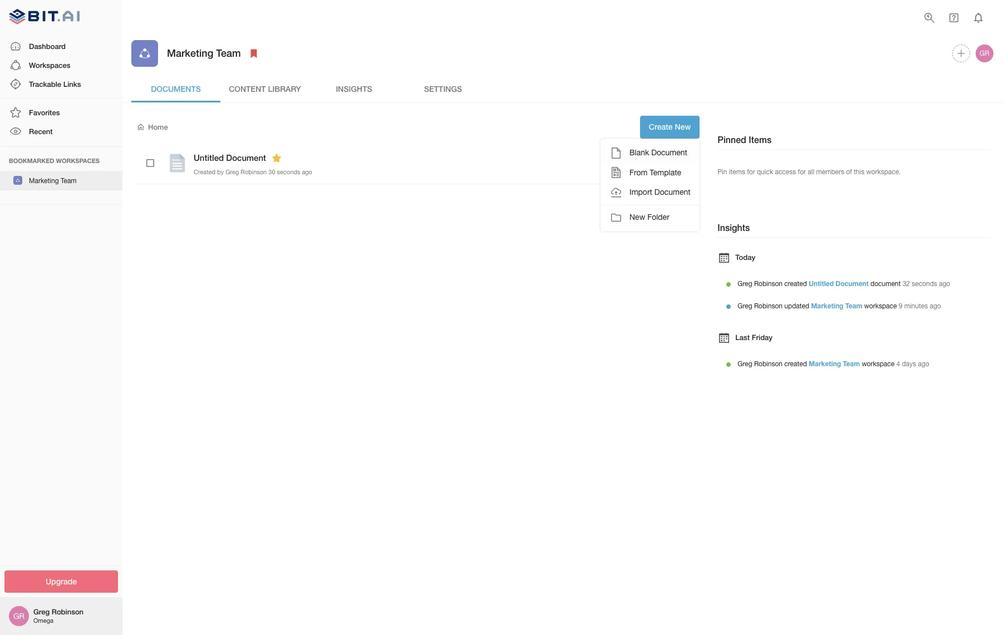 Task type: describe. For each thing, give the bounding box(es) containing it.
workspace for greg robinson updated marketing team workspace 9 minutes ago
[[864, 302, 897, 310]]

robinson for greg robinson updated marketing team workspace 9 minutes ago
[[754, 302, 783, 310]]

documents
[[151, 84, 201, 93]]

gr button
[[974, 43, 995, 64]]

32
[[903, 280, 910, 288]]

document up greg robinson updated marketing team workspace 9 minutes ago
[[836, 280, 869, 288]]

last friday
[[736, 333, 773, 342]]

content library link
[[220, 76, 310, 102]]

recent
[[29, 127, 53, 136]]

upgrade
[[46, 576, 77, 586]]

workspace for greg robinson created marketing team workspace 4 days ago
[[862, 360, 895, 368]]

days
[[902, 360, 916, 368]]

team left 4
[[843, 360, 860, 368]]

robinson for greg robinson omega
[[52, 607, 84, 616]]

from template button
[[601, 163, 700, 183]]

pin
[[718, 168, 727, 176]]

1 vertical spatial insights
[[718, 222, 750, 233]]

settings link
[[399, 76, 488, 102]]

marketing inside button
[[29, 177, 59, 185]]

upgrade button
[[4, 570, 118, 593]]

insights link
[[310, 76, 399, 102]]

ago right 30
[[302, 168, 312, 175]]

ago for greg robinson updated marketing team workspace 9 minutes ago
[[930, 302, 941, 310]]

items
[[749, 134, 772, 145]]

today
[[736, 253, 756, 262]]

settings
[[424, 84, 462, 93]]

friday
[[752, 333, 773, 342]]

robinson for greg robinson created untitled document document 32 seconds ago
[[754, 280, 783, 288]]

library
[[268, 84, 301, 93]]

workspaces
[[56, 157, 100, 164]]

untitled document
[[194, 153, 266, 163]]

trackable links button
[[0, 75, 122, 94]]

members
[[816, 168, 844, 176]]

remove bookmark image
[[247, 47, 260, 60]]

last
[[736, 333, 750, 342]]

greg for greg robinson created marketing team workspace 4 days ago
[[738, 360, 752, 368]]

0 vertical spatial marketing team
[[167, 47, 241, 59]]

tab list containing documents
[[131, 76, 995, 102]]

remove favorite image
[[270, 151, 283, 165]]

marketing team inside button
[[29, 177, 77, 185]]

this
[[854, 168, 865, 176]]

greg right by
[[226, 168, 239, 175]]

team down greg robinson created untitled document document 32 seconds ago
[[845, 302, 863, 310]]

home link
[[136, 122, 168, 132]]

document for import document
[[655, 188, 691, 197]]

new folder button
[[601, 208, 700, 227]]

folder
[[647, 213, 670, 221]]

0 horizontal spatial gr
[[13, 612, 25, 621]]

updated
[[785, 302, 809, 310]]

created for untitled
[[785, 280, 807, 288]]

new inside button
[[675, 122, 691, 131]]

links
[[63, 80, 81, 88]]

dashboard
[[29, 42, 66, 50]]

from template
[[630, 168, 681, 177]]

insights inside insights link
[[336, 84, 372, 93]]

access
[[775, 168, 796, 176]]

favorites button
[[0, 103, 122, 122]]

import document
[[630, 188, 691, 197]]

marketing team button
[[0, 171, 122, 190]]

bookmarked
[[9, 157, 54, 164]]

1 horizontal spatial untitled
[[809, 280, 834, 288]]

create
[[649, 122, 673, 131]]

from
[[630, 168, 648, 177]]

minutes
[[904, 302, 928, 310]]

2 for from the left
[[798, 168, 806, 176]]

items
[[729, 168, 745, 176]]

robinson for greg robinson created marketing team workspace 4 days ago
[[754, 360, 783, 368]]

greg for greg robinson updated marketing team workspace 9 minutes ago
[[738, 302, 752, 310]]

0 horizontal spatial untitled
[[194, 153, 224, 163]]

greg for greg robinson omega
[[33, 607, 50, 616]]

content
[[229, 84, 266, 93]]

create new button
[[640, 116, 700, 138]]

greg for greg robinson created untitled document document 32 seconds ago
[[738, 280, 752, 288]]

bookmarked workspaces
[[9, 157, 100, 164]]

trackable
[[29, 80, 61, 88]]

greg robinson created untitled document document 32 seconds ago
[[738, 280, 951, 288]]



Task type: locate. For each thing, give the bounding box(es) containing it.
document up 'created by greg robinson 30 seconds ago'
[[226, 153, 266, 163]]

dashboard button
[[0, 37, 122, 56]]

robinson
[[241, 168, 267, 175], [754, 280, 783, 288], [754, 302, 783, 310], [754, 360, 783, 368], [52, 607, 84, 616]]

gr inside button
[[980, 50, 990, 57]]

greg down today
[[738, 280, 752, 288]]

workspace
[[864, 302, 897, 310], [862, 360, 895, 368]]

workspace left 9
[[864, 302, 897, 310]]

0 horizontal spatial seconds
[[277, 168, 300, 175]]

document down "template"
[[655, 188, 691, 197]]

trackable links
[[29, 80, 81, 88]]

new
[[675, 122, 691, 131], [630, 213, 645, 221]]

robinson inside greg robinson updated marketing team workspace 9 minutes ago
[[754, 302, 783, 310]]

2 created from the top
[[785, 360, 807, 368]]

marketing team link for greg robinson created marketing team workspace 4 days ago
[[809, 360, 860, 368]]

content library
[[229, 84, 301, 93]]

document
[[651, 148, 688, 157], [226, 153, 266, 163], [655, 188, 691, 197], [836, 280, 869, 288]]

marketing team link for greg robinson updated marketing team workspace 9 minutes ago
[[811, 302, 863, 310]]

home
[[148, 123, 168, 131]]

new inside button
[[630, 213, 645, 221]]

team inside marketing team button
[[61, 177, 77, 185]]

0 vertical spatial insights
[[336, 84, 372, 93]]

template
[[650, 168, 681, 177]]

greg robinson created marketing team workspace 4 days ago
[[738, 360, 929, 368]]

team left remove bookmark image at top
[[216, 47, 241, 59]]

of
[[846, 168, 852, 176]]

1 horizontal spatial insights
[[718, 222, 750, 233]]

seconds inside greg robinson created untitled document document 32 seconds ago
[[912, 280, 937, 288]]

4
[[897, 360, 900, 368]]

ago right days
[[918, 360, 929, 368]]

ago inside greg robinson updated marketing team workspace 9 minutes ago
[[930, 302, 941, 310]]

import
[[630, 188, 652, 197]]

for left all
[[798, 168, 806, 176]]

untitled up greg robinson updated marketing team workspace 9 minutes ago
[[809, 280, 834, 288]]

0 horizontal spatial marketing team
[[29, 177, 77, 185]]

1 horizontal spatial marketing team
[[167, 47, 241, 59]]

ago inside greg robinson created marketing team workspace 4 days ago
[[918, 360, 929, 368]]

document for untitled document
[[226, 153, 266, 163]]

seconds right the 32
[[912, 280, 937, 288]]

1 vertical spatial created
[[785, 360, 807, 368]]

gr
[[980, 50, 990, 57], [13, 612, 25, 621]]

greg
[[226, 168, 239, 175], [738, 280, 752, 288], [738, 302, 752, 310], [738, 360, 752, 368], [33, 607, 50, 616]]

documents link
[[131, 76, 220, 102]]

ago for greg robinson created untitled document document 32 seconds ago
[[939, 280, 951, 288]]

blank document
[[630, 148, 688, 157]]

seconds
[[277, 168, 300, 175], [912, 280, 937, 288]]

new left folder
[[630, 213, 645, 221]]

0 vertical spatial marketing team link
[[811, 302, 863, 310]]

1 vertical spatial marketing team link
[[809, 360, 860, 368]]

quick
[[757, 168, 773, 176]]

0 vertical spatial seconds
[[277, 168, 300, 175]]

greg inside greg robinson omega
[[33, 607, 50, 616]]

1 for from the left
[[747, 168, 755, 176]]

marketing
[[167, 47, 213, 59], [29, 177, 59, 185], [811, 302, 844, 310], [809, 360, 841, 368]]

workspaces button
[[0, 56, 122, 75]]

9
[[899, 302, 903, 310]]

0 vertical spatial gr
[[980, 50, 990, 57]]

tab list
[[131, 76, 995, 102]]

greg robinson omega
[[33, 607, 84, 624]]

robinson down today
[[754, 280, 783, 288]]

document
[[871, 280, 901, 288]]

omega
[[33, 618, 53, 624]]

1 horizontal spatial new
[[675, 122, 691, 131]]

robinson down friday
[[754, 360, 783, 368]]

for
[[747, 168, 755, 176], [798, 168, 806, 176]]

greg up last
[[738, 302, 752, 310]]

marketing team
[[167, 47, 241, 59], [29, 177, 77, 185]]

1 created from the top
[[785, 280, 807, 288]]

by
[[217, 168, 224, 175]]

document for blank document
[[651, 148, 688, 157]]

1 vertical spatial marketing team
[[29, 177, 77, 185]]

marketing team down bookmarked workspaces
[[29, 177, 77, 185]]

1 vertical spatial new
[[630, 213, 645, 221]]

1 horizontal spatial gr
[[980, 50, 990, 57]]

new right create
[[675, 122, 691, 131]]

workspace left 4
[[862, 360, 895, 368]]

seconds right 30
[[277, 168, 300, 175]]

created inside greg robinson created marketing team workspace 4 days ago
[[785, 360, 807, 368]]

marketing team link
[[811, 302, 863, 310], [809, 360, 860, 368]]

workspace inside greg robinson created marketing team workspace 4 days ago
[[862, 360, 895, 368]]

recent button
[[0, 122, 122, 141]]

all
[[808, 168, 815, 176]]

ago inside greg robinson created untitled document document 32 seconds ago
[[939, 280, 951, 288]]

created
[[785, 280, 807, 288], [785, 360, 807, 368]]

greg up the omega
[[33, 607, 50, 616]]

robinson left 30
[[241, 168, 267, 175]]

0 vertical spatial untitled
[[194, 153, 224, 163]]

0 vertical spatial created
[[785, 280, 807, 288]]

created by greg robinson 30 seconds ago
[[194, 168, 312, 175]]

pinned
[[718, 134, 746, 145]]

1 vertical spatial seconds
[[912, 280, 937, 288]]

greg robinson updated marketing team workspace 9 minutes ago
[[738, 302, 941, 310]]

greg down last
[[738, 360, 752, 368]]

team
[[216, 47, 241, 59], [61, 177, 77, 185], [845, 302, 863, 310], [843, 360, 860, 368]]

0 vertical spatial new
[[675, 122, 691, 131]]

0 vertical spatial workspace
[[864, 302, 897, 310]]

untitled
[[194, 153, 224, 163], [809, 280, 834, 288]]

1 vertical spatial gr
[[13, 612, 25, 621]]

0 horizontal spatial for
[[747, 168, 755, 176]]

untitled up created
[[194, 153, 224, 163]]

robinson up the omega
[[52, 607, 84, 616]]

robinson left updated
[[754, 302, 783, 310]]

greg inside greg robinson created untitled document document 32 seconds ago
[[738, 280, 752, 288]]

workspaces
[[29, 61, 70, 69]]

robinson inside greg robinson created marketing team workspace 4 days ago
[[754, 360, 783, 368]]

marketing team up documents
[[167, 47, 241, 59]]

robinson inside greg robinson created untitled document document 32 seconds ago
[[754, 280, 783, 288]]

ago
[[302, 168, 312, 175], [939, 280, 951, 288], [930, 302, 941, 310], [918, 360, 929, 368]]

insights
[[336, 84, 372, 93], [718, 222, 750, 233]]

0 horizontal spatial new
[[630, 213, 645, 221]]

favorites
[[29, 108, 60, 117]]

1 vertical spatial untitled
[[809, 280, 834, 288]]

ago right minutes
[[930, 302, 941, 310]]

team down workspaces
[[61, 177, 77, 185]]

robinson inside greg robinson omega
[[52, 607, 84, 616]]

import document button
[[601, 183, 700, 203]]

document up "template"
[[651, 148, 688, 157]]

workspace inside greg robinson updated marketing team workspace 9 minutes ago
[[864, 302, 897, 310]]

greg inside greg robinson created marketing team workspace 4 days ago
[[738, 360, 752, 368]]

created inside greg robinson created untitled document document 32 seconds ago
[[785, 280, 807, 288]]

created
[[194, 168, 216, 175]]

1 horizontal spatial for
[[798, 168, 806, 176]]

untitled document link
[[809, 280, 869, 288]]

greg inside greg robinson updated marketing team workspace 9 minutes ago
[[738, 302, 752, 310]]

new folder
[[630, 213, 670, 221]]

1 vertical spatial workspace
[[862, 360, 895, 368]]

1 horizontal spatial seconds
[[912, 280, 937, 288]]

for left quick
[[747, 168, 755, 176]]

create new
[[649, 122, 691, 131]]

0 horizontal spatial insights
[[336, 84, 372, 93]]

pin items for quick access for all members of this workspace.
[[718, 168, 901, 176]]

pinned items
[[718, 134, 772, 145]]

30
[[268, 168, 275, 175]]

workspace.
[[866, 168, 901, 176]]

created for marketing
[[785, 360, 807, 368]]

blank
[[630, 148, 649, 157]]

ago right the 32
[[939, 280, 951, 288]]

blank document button
[[601, 143, 700, 163]]

ago for greg robinson created marketing team workspace 4 days ago
[[918, 360, 929, 368]]



Task type: vqa. For each thing, say whether or not it's contained in the screenshot.


